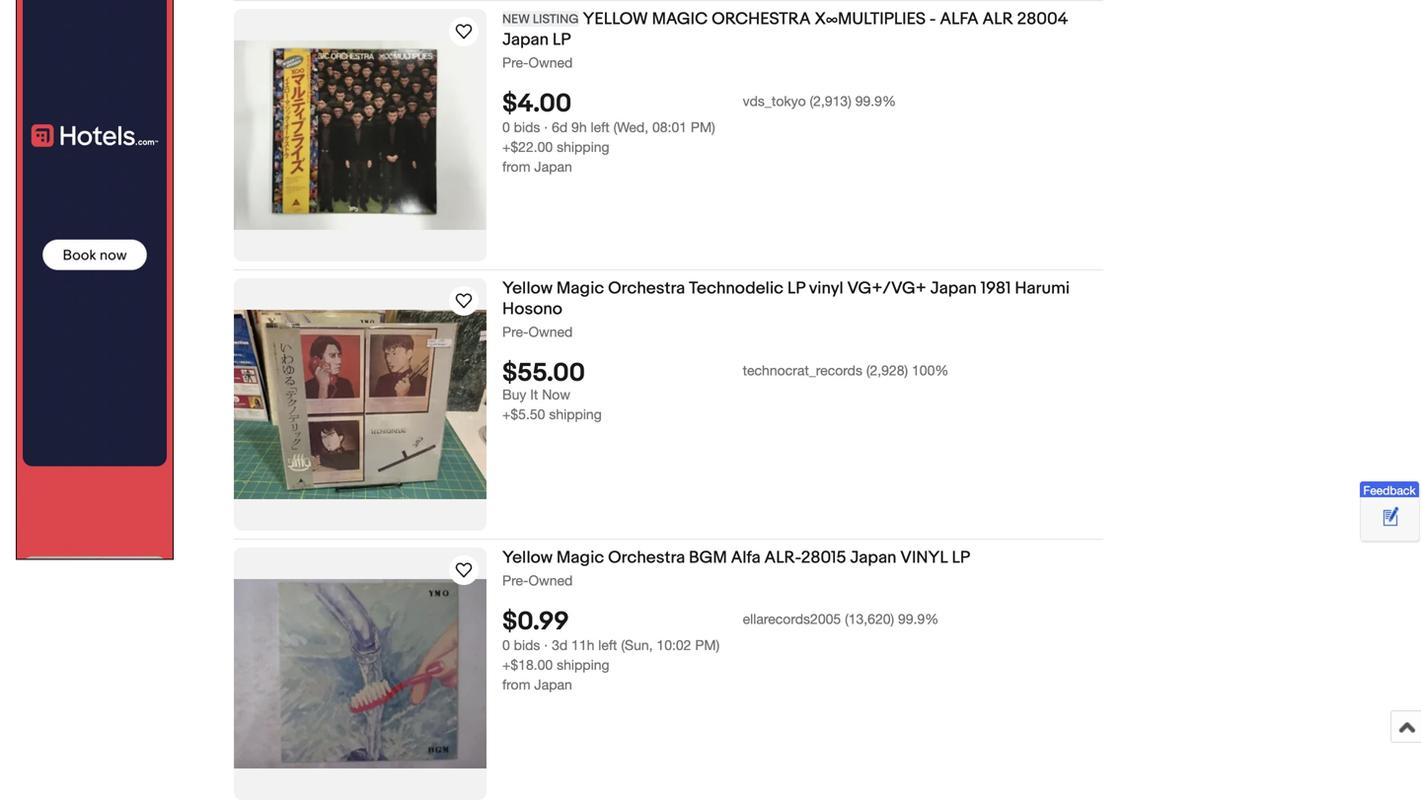 Task type: locate. For each thing, give the bounding box(es) containing it.
vds_tokyo
[[743, 93, 806, 109]]

0 inside ellarecords2005 (13,620) 99.9% 0 bids · 3d 11h left (sun, 10:02 pm) +$18.00 shipping from japan
[[503, 638, 510, 654]]

japan inside yellow magic orchestra x∞multiplies - alfa alr 28004 japan  lp
[[503, 30, 549, 50]]

shipping inside ellarecords2005 (13,620) 99.9% 0 bids · 3d 11h left (sun, 10:02 pm) +$18.00 shipping from japan
[[557, 657, 610, 674]]

· inside vds_tokyo (2,913) 99.9% 0 bids · 6d 9h left (wed, 08:01 pm) +$22.00 shipping from japan
[[544, 119, 548, 135]]

0 up +$18.00
[[503, 638, 510, 654]]

owned down listing
[[529, 54, 573, 71]]

1 magic from the top
[[557, 278, 604, 299]]

· for $0.99
[[544, 638, 548, 654]]

0 vertical spatial bids
[[514, 119, 540, 135]]

japan
[[503, 30, 549, 50], [535, 159, 572, 175], [931, 278, 977, 299], [851, 548, 897, 569], [535, 677, 572, 693]]

lp right vinyl
[[952, 548, 971, 569]]

2 vertical spatial shipping
[[557, 657, 610, 674]]

lp for vinyl
[[952, 548, 971, 569]]

28015
[[801, 548, 847, 569]]

buy
[[503, 387, 527, 403]]

1 · from the top
[[544, 119, 548, 135]]

0 vertical spatial yellow
[[503, 278, 553, 299]]

9h
[[572, 119, 587, 135]]

owned
[[529, 54, 573, 71], [529, 324, 573, 340], [529, 573, 573, 589]]

99.9% right (2,913)
[[856, 93, 896, 109]]

orchestra inside yellow magic orchestra technodelic lp vinyl vg+/vg+ japan 1981 harumi hosono pre-owned
[[608, 278, 685, 299]]

lp left vinyl
[[788, 278, 805, 299]]

0 vertical spatial from
[[503, 159, 531, 175]]

2 from from the top
[[503, 677, 531, 693]]

pre- down new
[[503, 54, 529, 71]]

pre- inside 'yellow magic orchestra bgm alfa alr-28015 japan  vinyl lp pre-owned'
[[503, 573, 529, 589]]

pre-
[[503, 54, 529, 71], [503, 324, 529, 340], [503, 573, 529, 589]]

· inside ellarecords2005 (13,620) 99.9% 0 bids · 3d 11h left (sun, 10:02 pm) +$18.00 shipping from japan
[[544, 638, 548, 654]]

2 horizontal spatial lp
[[952, 548, 971, 569]]

yellow inside 'yellow magic orchestra bgm alfa alr-28015 japan  vinyl lp pre-owned'
[[503, 548, 553, 569]]

bids inside ellarecords2005 (13,620) 99.9% 0 bids · 3d 11h left (sun, 10:02 pm) +$18.00 shipping from japan
[[514, 638, 540, 654]]

2 vertical spatial owned
[[529, 573, 573, 589]]

from down +$22.00
[[503, 159, 531, 175]]

bids for $4.00
[[514, 119, 540, 135]]

1 vertical spatial yellow
[[503, 548, 553, 569]]

bids up +$22.00
[[514, 119, 540, 135]]

+$22.00
[[503, 139, 553, 155]]

1 yellow from the top
[[503, 278, 553, 299]]

pm) right 08:01
[[691, 119, 716, 135]]

left right 11h
[[599, 638, 618, 654]]

0 vertical spatial orchestra
[[608, 278, 685, 299]]

shipping down 11h
[[557, 657, 610, 674]]

x∞multiplies
[[815, 9, 926, 30]]

shipping down 9h
[[557, 139, 610, 155]]

99.9% right the (13,620)
[[899, 611, 939, 628]]

orchestra left bgm
[[608, 548, 685, 569]]

left right 9h
[[591, 119, 610, 135]]

shipping
[[557, 139, 610, 155], [549, 406, 602, 423], [557, 657, 610, 674]]

orchestra
[[608, 278, 685, 299], [608, 548, 685, 569]]

yellow magic orchestra x∞multiplies - alfa alr 28004 japan  lp image
[[234, 40, 487, 230]]

0 vertical spatial 99.9%
[[856, 93, 896, 109]]

bids inside vds_tokyo (2,913) 99.9% 0 bids · 6d 9h left (wed, 08:01 pm) +$22.00 shipping from japan
[[514, 119, 540, 135]]

2 vertical spatial pre-
[[503, 573, 529, 589]]

shipping inside vds_tokyo (2,913) 99.9% 0 bids · 6d 9h left (wed, 08:01 pm) +$22.00 shipping from japan
[[557, 139, 610, 155]]

vds_tokyo (2,913) 99.9% 0 bids · 6d 9h left (wed, 08:01 pm) +$22.00 shipping from japan
[[503, 93, 896, 175]]

pm) inside vds_tokyo (2,913) 99.9% 0 bids · 6d 9h left (wed, 08:01 pm) +$22.00 shipping from japan
[[691, 119, 716, 135]]

1 orchestra from the top
[[608, 278, 685, 299]]

japan down +$18.00
[[535, 677, 572, 693]]

· left 3d
[[544, 638, 548, 654]]

1 vertical spatial pre-
[[503, 324, 529, 340]]

advertisement region
[[16, 0, 174, 560]]

6d
[[552, 119, 568, 135]]

28004
[[1018, 9, 1069, 30]]

·
[[544, 119, 548, 135], [544, 638, 548, 654]]

0 vertical spatial owned
[[529, 54, 573, 71]]

vinyl
[[809, 278, 844, 299]]

pm) inside ellarecords2005 (13,620) 99.9% 0 bids · 3d 11h left (sun, 10:02 pm) +$18.00 shipping from japan
[[695, 638, 720, 654]]

from down +$18.00
[[503, 677, 531, 693]]

magic up $55.00
[[557, 278, 604, 299]]

lp inside yellow magic orchestra technodelic lp vinyl vg+/vg+ japan 1981 harumi hosono pre-owned
[[788, 278, 805, 299]]

japan left 1981
[[931, 278, 977, 299]]

yellow magic orchestra x∞multiplies - alfa alr 28004 japan  lp
[[503, 9, 1069, 50]]

0 vertical spatial 0
[[503, 119, 510, 135]]

0 for $0.99
[[503, 638, 510, 654]]

1 vertical spatial lp
[[788, 278, 805, 299]]

-
[[930, 9, 937, 30]]

listing
[[533, 12, 579, 27]]

yellow magic orchestra x∞multiplies - alfa alr 28004 japan  lp heading
[[503, 9, 1069, 50]]

magic
[[652, 9, 708, 30]]

1 from from the top
[[503, 159, 531, 175]]

yellow magic orchestra technodelic lp vinyl vg+/vg+ japan 1981 harumi hosono link
[[503, 278, 1104, 323]]

pm)
[[691, 119, 716, 135], [695, 638, 720, 654]]

yellow magic orchestra bgm alfa alr-28015 japan  vinyl lp pre-owned
[[503, 548, 971, 589]]

yellow magic orchestra bgm alfa alr-28015 japan  vinyl lp link
[[503, 548, 1104, 572]]

· left 6d
[[544, 119, 548, 135]]

japan inside ellarecords2005 (13,620) 99.9% 0 bids · 3d 11h left (sun, 10:02 pm) +$18.00 shipping from japan
[[535, 677, 572, 693]]

magic up the $0.99
[[557, 548, 604, 569]]

1 vertical spatial magic
[[557, 548, 604, 569]]

0 inside vds_tokyo (2,913) 99.9% 0 bids · 6d 9h left (wed, 08:01 pm) +$22.00 shipping from japan
[[503, 119, 510, 135]]

left inside vds_tokyo (2,913) 99.9% 0 bids · 6d 9h left (wed, 08:01 pm) +$22.00 shipping from japan
[[591, 119, 610, 135]]

1 vertical spatial ·
[[544, 638, 548, 654]]

1 horizontal spatial lp
[[788, 278, 805, 299]]

yellow
[[583, 9, 648, 30]]

99.9% inside vds_tokyo (2,913) 99.9% 0 bids · 6d 9h left (wed, 08:01 pm) +$22.00 shipping from japan
[[856, 93, 896, 109]]

1 vertical spatial 0
[[503, 638, 510, 654]]

2 yellow from the top
[[503, 548, 553, 569]]

from
[[503, 159, 531, 175], [503, 677, 531, 693]]

0 horizontal spatial lp
[[553, 30, 571, 50]]

1 vertical spatial pm)
[[695, 638, 720, 654]]

yellow up the $0.99
[[503, 548, 553, 569]]

1 vertical spatial owned
[[529, 324, 573, 340]]

pre- down hosono
[[503, 324, 529, 340]]

lp inside 'yellow magic orchestra bgm alfa alr-28015 japan  vinyl lp pre-owned'
[[952, 548, 971, 569]]

0 vertical spatial left
[[591, 119, 610, 135]]

2 owned from the top
[[529, 324, 573, 340]]

1 pre- from the top
[[503, 54, 529, 71]]

1 vertical spatial 99.9%
[[899, 611, 939, 628]]

2 vertical spatial lp
[[952, 548, 971, 569]]

technocrat_records (2,928) 100% buy it now +$5.50 shipping
[[503, 363, 949, 423]]

bids up +$18.00
[[514, 638, 540, 654]]

japan down +$22.00
[[535, 159, 572, 175]]

vinyl
[[901, 548, 949, 569]]

left inside ellarecords2005 (13,620) 99.9% 0 bids · 3d 11h left (sun, 10:02 pm) +$18.00 shipping from japan
[[599, 638, 618, 654]]

yellow
[[503, 278, 553, 299], [503, 548, 553, 569]]

shipping down now
[[549, 406, 602, 423]]

2 bids from the top
[[514, 638, 540, 654]]

lp
[[553, 30, 571, 50], [788, 278, 805, 299], [952, 548, 971, 569]]

1 vertical spatial bids
[[514, 638, 540, 654]]

magic for $55.00
[[557, 278, 604, 299]]

japan inside yellow magic orchestra technodelic lp vinyl vg+/vg+ japan 1981 harumi hosono pre-owned
[[931, 278, 977, 299]]

1 vertical spatial orchestra
[[608, 548, 685, 569]]

0 vertical spatial shipping
[[557, 139, 610, 155]]

0 vertical spatial magic
[[557, 278, 604, 299]]

left for $0.99
[[599, 638, 618, 654]]

pm) right 10:02
[[695, 638, 720, 654]]

1 vertical spatial from
[[503, 677, 531, 693]]

1 vertical spatial left
[[599, 638, 618, 654]]

japan down new
[[503, 30, 549, 50]]

2 pre- from the top
[[503, 324, 529, 340]]

owned down hosono
[[529, 324, 573, 340]]

2 orchestra from the top
[[608, 548, 685, 569]]

japan right 28015
[[851, 548, 897, 569]]

0 horizontal spatial 99.9%
[[856, 93, 896, 109]]

1 bids from the top
[[514, 119, 540, 135]]

new listing
[[503, 12, 579, 27]]

yellow right watch yellow magic orchestra technodelic lp vinyl vg+/vg+ japan 1981 harumi hosono image
[[503, 278, 553, 299]]

1 0 from the top
[[503, 119, 510, 135]]

0 vertical spatial ·
[[544, 119, 548, 135]]

orchestra
[[712, 9, 811, 30]]

99.9% for $0.99
[[899, 611, 939, 628]]

2 magic from the top
[[557, 548, 604, 569]]

lp down listing
[[553, 30, 571, 50]]

1 vertical spatial shipping
[[549, 406, 602, 423]]

magic
[[557, 278, 604, 299], [557, 548, 604, 569]]

1981
[[981, 278, 1012, 299]]

99.9% inside ellarecords2005 (13,620) 99.9% 0 bids · 3d 11h left (sun, 10:02 pm) +$18.00 shipping from japan
[[899, 611, 939, 628]]

yellow inside yellow magic orchestra technodelic lp vinyl vg+/vg+ japan 1981 harumi hosono pre-owned
[[503, 278, 553, 299]]

3 pre- from the top
[[503, 573, 529, 589]]

owned up the $0.99
[[529, 573, 573, 589]]

orchestra inside 'yellow magic orchestra bgm alfa alr-28015 japan  vinyl lp pre-owned'
[[608, 548, 685, 569]]

1 horizontal spatial 99.9%
[[899, 611, 939, 628]]

new
[[503, 12, 530, 27]]

pm) for $0.99
[[695, 638, 720, 654]]

left
[[591, 119, 610, 135], [599, 638, 618, 654]]

pre- inside yellow magic orchestra technodelic lp vinyl vg+/vg+ japan 1981 harumi hosono pre-owned
[[503, 324, 529, 340]]

lp inside yellow magic orchestra x∞multiplies - alfa alr 28004 japan  lp
[[553, 30, 571, 50]]

pre- up the $0.99
[[503, 573, 529, 589]]

from inside vds_tokyo (2,913) 99.9% 0 bids · 6d 9h left (wed, 08:01 pm) +$22.00 shipping from japan
[[503, 159, 531, 175]]

magic inside yellow magic orchestra technodelic lp vinyl vg+/vg+ japan 1981 harumi hosono pre-owned
[[557, 278, 604, 299]]

magic inside 'yellow magic orchestra bgm alfa alr-28015 japan  vinyl lp pre-owned'
[[557, 548, 604, 569]]

2 · from the top
[[544, 638, 548, 654]]

0 vertical spatial pre-
[[503, 54, 529, 71]]

100%
[[912, 363, 949, 379]]

0 vertical spatial lp
[[553, 30, 571, 50]]

bids
[[514, 119, 540, 135], [514, 638, 540, 654]]

yellow magic orchestra technodelic lp vinyl vg+/vg+ japan 1981 harumi hosono image
[[234, 310, 487, 500]]

0 vertical spatial pm)
[[691, 119, 716, 135]]

technocrat_records
[[743, 363, 863, 379]]

japan inside vds_tokyo (2,913) 99.9% 0 bids · 6d 9h left (wed, 08:01 pm) +$22.00 shipping from japan
[[535, 159, 572, 175]]

feedback
[[1364, 484, 1416, 497]]

alr-
[[765, 548, 802, 569]]

2 0 from the top
[[503, 638, 510, 654]]

0 up +$22.00
[[503, 119, 510, 135]]

from inside ellarecords2005 (13,620) 99.9% 0 bids · 3d 11h left (sun, 10:02 pm) +$18.00 shipping from japan
[[503, 677, 531, 693]]

orchestra left technodelic
[[608, 278, 685, 299]]

0
[[503, 119, 510, 135], [503, 638, 510, 654]]

99.9%
[[856, 93, 896, 109], [899, 611, 939, 628]]

3 owned from the top
[[529, 573, 573, 589]]



Task type: describe. For each thing, give the bounding box(es) containing it.
+$5.50
[[503, 406, 545, 423]]

bids for $0.99
[[514, 638, 540, 654]]

shipping inside the technocrat_records (2,928) 100% buy it now +$5.50 shipping
[[549, 406, 602, 423]]

1 owned from the top
[[529, 54, 573, 71]]

orchestra for $0.99
[[608, 548, 685, 569]]

vg+/vg+
[[848, 278, 927, 299]]

hosono
[[503, 299, 563, 320]]

(2,928)
[[867, 363, 908, 379]]

shipping for $0.99
[[557, 657, 610, 674]]

yellow magic orchestra technodelic lp vinyl vg+/vg+ japan 1981 harumi hosono heading
[[503, 278, 1070, 320]]

yellow magic orchestra bgm alfa alr-28015 japan  vinyl lp heading
[[503, 548, 971, 569]]

ellarecords2005 (13,620) 99.9% 0 bids · 3d 11h left (sun, 10:02 pm) +$18.00 shipping from japan
[[503, 611, 939, 693]]

pm) for $4.00
[[691, 119, 716, 135]]

bgm
[[689, 548, 727, 569]]

alr
[[983, 9, 1014, 30]]

08:01
[[653, 119, 687, 135]]

3d
[[552, 638, 568, 654]]

owned inside 'yellow magic orchestra bgm alfa alr-28015 japan  vinyl lp pre-owned'
[[529, 573, 573, 589]]

$4.00
[[503, 89, 572, 120]]

technodelic
[[689, 278, 784, 299]]

(13,620)
[[845, 611, 895, 628]]

$0.99
[[503, 607, 569, 638]]

from for $4.00
[[503, 159, 531, 175]]

harumi
[[1015, 278, 1070, 299]]

pre-owned
[[503, 54, 573, 71]]

watch yellow magic orchestra x∞multiplies - alfa alr 28004 japan  lp image
[[452, 20, 476, 43]]

ellarecords2005
[[743, 611, 841, 628]]

from for $0.99
[[503, 677, 531, 693]]

it
[[530, 387, 538, 403]]

watch yellow magic orchestra technodelic lp vinyl vg+/vg+ japan 1981 harumi hosono image
[[452, 289, 476, 313]]

+$18.00
[[503, 657, 553, 674]]

yellow for $55.00
[[503, 278, 553, 299]]

$55.00
[[503, 359, 585, 389]]

yellow magic orchestra technodelic lp vinyl vg+/vg+ japan 1981 harumi hosono pre-owned
[[503, 278, 1070, 340]]

11h
[[572, 638, 595, 654]]

(2,913)
[[810, 93, 852, 109]]

· for $4.00
[[544, 119, 548, 135]]

orchestra for $55.00
[[608, 278, 685, 299]]

owned inside yellow magic orchestra technodelic lp vinyl vg+/vg+ japan 1981 harumi hosono pre-owned
[[529, 324, 573, 340]]

japan inside 'yellow magic orchestra bgm alfa alr-28015 japan  vinyl lp pre-owned'
[[851, 548, 897, 569]]

left for $4.00
[[591, 119, 610, 135]]

magic for $0.99
[[557, 548, 604, 569]]

yellow for $0.99
[[503, 548, 553, 569]]

lp for japan
[[553, 30, 571, 50]]

0 for $4.00
[[503, 119, 510, 135]]

now
[[542, 387, 571, 403]]

10:02
[[657, 638, 692, 654]]

99.9% for $4.00
[[856, 93, 896, 109]]

alfa
[[940, 9, 979, 30]]

(wed,
[[614, 119, 649, 135]]

(sun,
[[621, 638, 653, 654]]

alfa
[[731, 548, 761, 569]]

yellow magic orchestra bgm alfa alr-28015 japan  vinyl lp image
[[234, 580, 487, 769]]

shipping for $4.00
[[557, 139, 610, 155]]

watch yellow magic orchestra bgm alfa alr-28015 japan  vinyl lp image
[[452, 559, 476, 583]]



Task type: vqa. For each thing, say whether or not it's contained in the screenshot.
left
yes



